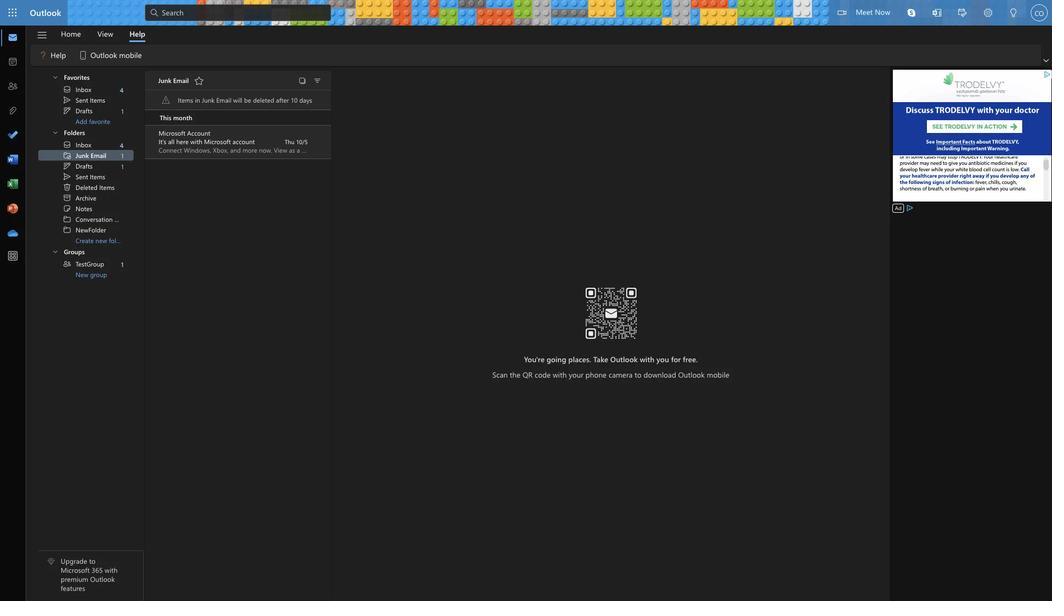 Task type: vqa. For each thing, say whether or not it's contained in the screenshot.
the General
no



Task type: describe. For each thing, give the bounding box(es) containing it.
 for groups
[[52, 249, 59, 255]]

home button
[[53, 26, 89, 42]]


[[933, 9, 942, 17]]

 button
[[310, 73, 325, 88]]

help inside button
[[130, 28, 145, 39]]

folders tree item
[[38, 126, 134, 140]]

archive
[[76, 194, 96, 202]]

word image
[[7, 155, 18, 166]]


[[78, 50, 88, 61]]

 button for folders
[[43, 126, 63, 138]]

 junk email
[[63, 151, 106, 160]]

 favorites
[[52, 73, 90, 81]]

message list section
[[145, 68, 331, 601]]

deleted
[[253, 96, 274, 104]]

thu
[[285, 138, 294, 146]]

free.
[[683, 355, 698, 365]]

history
[[114, 215, 135, 224]]


[[149, 7, 160, 18]]

1 horizontal spatial microsoft
[[159, 129, 185, 137]]

favorites
[[64, 73, 90, 81]]

take
[[593, 355, 608, 365]]

12 tree item from the top
[[38, 225, 134, 235]]

newfolder
[[76, 226, 106, 234]]

this month
[[160, 113, 192, 122]]


[[907, 9, 916, 17]]

3 tree item from the top
[[38, 105, 134, 116]]

view
[[97, 28, 113, 39]]


[[38, 50, 48, 61]]

here
[[176, 137, 189, 146]]

camera
[[609, 370, 633, 380]]

now
[[875, 7, 890, 17]]

1  from the top
[[63, 215, 71, 224]]

 outlook mobile
[[78, 50, 142, 61]]

 button
[[1042, 55, 1051, 66]]

10
[[291, 96, 298, 104]]

 for folders
[[52, 129, 59, 136]]

add favorite tree item
[[38, 116, 134, 127]]

2  from the top
[[63, 226, 71, 234]]

junk email 
[[158, 76, 204, 86]]

tree item containing 
[[38, 259, 134, 269]]

mobile inside  outlook mobile
[[119, 50, 142, 60]]

groups
[[64, 247, 85, 256]]

left-rail-appbar navigation
[[2, 26, 23, 246]]

outlook inside banner
[[30, 7, 61, 18]]


[[313, 77, 322, 85]]

add favorite
[[76, 117, 110, 126]]

2 horizontal spatial junk
[[202, 96, 215, 104]]

inbox for add favorite
[[76, 85, 91, 94]]

inbox for sent items
[[76, 141, 91, 149]]

items right deleted
[[99, 183, 115, 192]]

new group tree item
[[38, 269, 134, 280]]

 search field
[[145, 0, 331, 24]]

create new folder
[[76, 236, 125, 245]]

premium
[[61, 575, 88, 584]]

items up deleted
[[90, 173, 105, 181]]

 button
[[1001, 0, 1027, 27]]

excel image
[[7, 179, 18, 190]]


[[162, 96, 170, 104]]


[[63, 260, 71, 268]]

 heading
[[158, 71, 208, 91]]

will
[[233, 96, 242, 104]]

 button
[[925, 0, 950, 27]]

this month heading
[[145, 110, 331, 126]]

you
[[657, 355, 669, 365]]

this
[[160, 113, 171, 122]]

you're going places. take outlook with you for free. scan the qr code with your phone camera to download outlook mobile
[[493, 355, 730, 380]]

 folders
[[52, 128, 85, 137]]

days
[[299, 96, 312, 104]]

premium features image
[[47, 559, 55, 566]]

qr
[[523, 370, 533, 380]]

add
[[76, 117, 87, 126]]

folder
[[109, 236, 125, 245]]

set your advertising preferences image
[[906, 204, 915, 212]]


[[63, 194, 71, 202]]

calendar image
[[7, 57, 18, 68]]

meet now
[[856, 7, 890, 17]]

outlook banner
[[0, 0, 1052, 27]]

it's all here with microsoft account
[[159, 137, 255, 146]]


[[194, 76, 204, 86]]

notes
[[76, 205, 92, 213]]

1 for third tree item from the top of the page
[[121, 107, 124, 115]]

 help
[[38, 50, 66, 61]]

 for add favorite
[[63, 107, 71, 115]]

new group
[[76, 271, 107, 279]]

 button
[[950, 0, 976, 27]]

 for  sent items
[[63, 96, 71, 104]]

 button
[[899, 0, 925, 26]]

your
[[569, 370, 584, 380]]

tree containing 
[[38, 140, 135, 246]]

 for  sent items  deleted items  archive  notes  conversation history  newfolder
[[63, 173, 71, 181]]


[[36, 30, 48, 41]]

1 tree item from the top
[[38, 84, 134, 95]]

phone
[[586, 370, 607, 380]]

outlook link
[[30, 0, 61, 26]]

items inside message list section
[[178, 96, 193, 104]]

 for sent items
[[63, 162, 71, 170]]

tree item containing 
[[38, 193, 134, 203]]


[[63, 205, 71, 213]]

to inside you're going places. take outlook with you for free. scan the qr code with your phone camera to download outlook mobile
[[635, 370, 642, 380]]


[[838, 9, 846, 17]]



Task type: locate. For each thing, give the bounding box(es) containing it.
1 inbox from the top
[[76, 85, 91, 94]]

1 for tree item containing 
[[121, 152, 124, 160]]

1 vertical spatial 
[[63, 226, 71, 234]]


[[63, 183, 71, 192]]

Search for email, meetings, files and more. field
[[161, 7, 325, 18]]

4 for add favorite
[[120, 85, 124, 94]]

 inbox
[[63, 85, 91, 94], [63, 141, 91, 149]]

microsoft account
[[159, 129, 210, 137]]

 button
[[43, 71, 63, 83], [43, 126, 63, 138], [43, 246, 63, 257]]

 button
[[976, 0, 1001, 27]]

4 down  outlook mobile
[[120, 85, 124, 94]]

with right here
[[190, 137, 202, 146]]

to
[[635, 370, 642, 380], [89, 557, 95, 566]]

outlook
[[30, 7, 61, 18], [90, 50, 117, 60], [610, 355, 638, 365], [678, 370, 705, 380], [90, 575, 115, 584]]

0 vertical spatial  inbox
[[63, 85, 91, 94]]

0 horizontal spatial microsoft
[[61, 566, 90, 575]]

items up favorite
[[90, 96, 105, 104]]

1  button from the top
[[43, 71, 63, 83]]


[[1010, 9, 1018, 17]]

4 1 from the top
[[121, 260, 124, 269]]

 left "favorites"
[[52, 74, 59, 80]]

0 vertical spatial 
[[63, 107, 71, 115]]

1  from the top
[[63, 96, 71, 104]]

mail image
[[7, 32, 18, 43]]

 left the 'groups' at the left of the page
[[52, 249, 59, 255]]

with down going
[[553, 370, 567, 380]]

 testgroup
[[63, 260, 104, 268]]

 for sent items
[[63, 141, 71, 149]]

 up ""
[[63, 141, 71, 149]]

1 horizontal spatial junk
[[158, 76, 172, 85]]

2  button from the top
[[43, 126, 63, 138]]

after
[[276, 96, 289, 104]]

1 vertical spatial email
[[216, 96, 231, 104]]

 drafts for add favorite
[[63, 107, 93, 115]]

account
[[187, 129, 210, 137]]

going
[[547, 355, 566, 365]]

tree item containing 
[[38, 203, 134, 214]]


[[959, 9, 967, 17]]

application
[[0, 0, 1052, 602]]

outlook inside  outlook mobile
[[90, 50, 117, 60]]

1 vertical spatial tree
[[38, 140, 135, 246]]

 inbox down "favorites"
[[63, 85, 91, 94]]

1 vertical spatial  inbox
[[63, 141, 91, 149]]

email inside junk email 
[[173, 76, 189, 85]]

1 up  sent items  deleted items  archive  notes  conversation history  newfolder
[[121, 162, 124, 171]]

email down folders tree item
[[91, 151, 106, 160]]

 button
[[191, 72, 208, 89]]

 inbox for sent items
[[63, 141, 91, 149]]

0 vertical spatial drafts
[[76, 107, 93, 115]]

tree item down ' junk email'
[[38, 161, 134, 171]]

thu 10/5
[[285, 138, 308, 146]]

1 vertical spatial 
[[52, 129, 59, 136]]

you're
[[524, 355, 545, 365]]

3 1 from the top
[[121, 162, 124, 171]]

1 tree from the top
[[38, 67, 134, 127]]

0 vertical spatial help
[[130, 28, 145, 39]]

email
[[173, 76, 189, 85], [216, 96, 231, 104], [91, 151, 106, 160]]

 inside  favorites
[[52, 74, 59, 80]]

1 1 from the top
[[121, 107, 124, 115]]

deleted
[[76, 183, 98, 192]]

tree containing favorites
[[38, 67, 134, 127]]

 sent items
[[63, 96, 105, 104]]

2 drafts from the top
[[76, 162, 93, 170]]

create
[[76, 236, 94, 245]]

new
[[96, 236, 107, 245]]

junk inside tree item
[[76, 151, 89, 160]]

for
[[671, 355, 681, 365]]

tree item up create
[[38, 225, 134, 235]]

 drafts
[[63, 107, 93, 115], [63, 162, 93, 170]]

 button down  help
[[43, 71, 63, 83]]

mobile inside you're going places. take outlook with you for free. scan the qr code with your phone camera to download outlook mobile
[[707, 370, 730, 380]]

tree item
[[38, 84, 134, 95], [38, 95, 134, 105], [38, 105, 134, 116], [38, 140, 134, 150], [38, 150, 134, 161], [38, 161, 134, 171], [38, 171, 134, 182], [38, 182, 134, 193], [38, 193, 134, 203], [38, 203, 134, 214], [38, 214, 135, 225], [38, 225, 134, 235], [38, 259, 134, 269]]

scan
[[493, 370, 508, 380]]

microsoft left account
[[204, 137, 231, 146]]

outlook right premium
[[90, 575, 115, 584]]

0 horizontal spatial to
[[89, 557, 95, 566]]

junk up the 
[[158, 76, 172, 85]]

outlook up camera
[[610, 355, 638, 365]]

tab list containing home
[[53, 26, 153, 42]]

1 vertical spatial 
[[63, 162, 71, 170]]

2 horizontal spatial microsoft
[[204, 137, 231, 146]]

 drafts up add
[[63, 107, 93, 115]]

to right camera
[[635, 370, 642, 380]]

4 down folders tree item
[[120, 141, 124, 149]]

 up 
[[63, 173, 71, 181]]

tree item up deleted
[[38, 171, 134, 182]]


[[63, 215, 71, 224], [63, 226, 71, 234]]

microsoft up the features
[[61, 566, 90, 575]]

co image
[[1031, 4, 1048, 21]]

1 vertical spatial  drafts
[[63, 162, 93, 170]]

files image
[[7, 106, 18, 117]]

1 horizontal spatial to
[[635, 370, 642, 380]]

2 sent from the top
[[76, 173, 88, 181]]

1 vertical spatial sent
[[76, 173, 88, 181]]

email left will at left
[[216, 96, 231, 104]]

upgrade to microsoft 365 with premium outlook features
[[61, 557, 118, 593]]

 button up 
[[43, 246, 63, 257]]

in
[[195, 96, 200, 104]]

1 vertical spatial help
[[51, 50, 66, 60]]

365
[[92, 566, 103, 575]]

 inside the  groups
[[52, 249, 59, 255]]

help group
[[32, 45, 148, 64]]

tree item down archive
[[38, 203, 134, 214]]

drafts down " sent items"
[[76, 107, 93, 115]]

upgrade
[[61, 557, 87, 566]]

groups tree item
[[38, 246, 134, 259]]

inbox
[[76, 85, 91, 94], [76, 141, 91, 149]]

tree item down the notes
[[38, 214, 135, 225]]

favorites tree item
[[38, 71, 134, 84]]

the
[[510, 370, 521, 380]]

to do image
[[7, 130, 18, 141]]

 button inside groups tree item
[[43, 246, 63, 257]]


[[299, 77, 306, 85]]

1 vertical spatial inbox
[[76, 141, 91, 149]]

onedrive image
[[7, 228, 18, 239]]

2 1 from the top
[[121, 152, 124, 160]]


[[984, 9, 993, 17]]

1 vertical spatial to
[[89, 557, 95, 566]]

 down  favorites at the top of the page
[[63, 85, 71, 94]]

 sent items  deleted items  archive  notes  conversation history  newfolder
[[63, 173, 135, 234]]

1 vertical spatial 
[[63, 141, 71, 149]]

3  from the top
[[52, 249, 59, 255]]

2  from the top
[[63, 162, 71, 170]]

1 for eighth tree item from the bottom of the page
[[121, 162, 124, 171]]

 groups
[[52, 247, 85, 256]]

0 horizontal spatial help
[[51, 50, 66, 60]]

1 horizontal spatial mobile
[[707, 370, 730, 380]]

sent for  sent items  deleted items  archive  notes  conversation history  newfolder
[[76, 173, 88, 181]]

to right upgrade
[[89, 557, 95, 566]]

 for add favorite
[[63, 85, 71, 94]]

2 horizontal spatial email
[[216, 96, 231, 104]]

junk inside junk email 
[[158, 76, 172, 85]]

13 tree item from the top
[[38, 259, 134, 269]]

email left  button
[[173, 76, 189, 85]]

1 4 from the top
[[120, 85, 124, 94]]

1  inbox from the top
[[63, 85, 91, 94]]

 inside  folders
[[52, 129, 59, 136]]

1  drafts from the top
[[63, 107, 93, 115]]

account
[[233, 137, 255, 146]]

1 vertical spatial drafts
[[76, 162, 93, 170]]

1 drafts from the top
[[76, 107, 93, 115]]

1 vertical spatial  button
[[43, 126, 63, 138]]

tree item up add favorite tree item at the top
[[38, 95, 134, 105]]

0 vertical spatial sent
[[76, 96, 88, 104]]

1 sent from the top
[[76, 96, 88, 104]]

outlook down free.
[[678, 370, 705, 380]]

3  button from the top
[[43, 246, 63, 257]]

1  from the top
[[63, 107, 71, 115]]

tree item down deleted
[[38, 193, 134, 203]]

10 tree item from the top
[[38, 203, 134, 214]]

 drafts down ' junk email'
[[63, 162, 93, 170]]

sent inside  sent items  deleted items  archive  notes  conversation history  newfolder
[[76, 173, 88, 181]]

10/5
[[296, 138, 308, 146]]

 down ""
[[63, 162, 71, 170]]

 button left folders
[[43, 126, 63, 138]]

1  from the top
[[52, 74, 59, 80]]

powerpoint image
[[7, 204, 18, 215]]

tree item up new
[[38, 259, 134, 269]]

more apps image
[[7, 251, 18, 262]]

4 for sent items
[[120, 141, 124, 149]]

2  from the top
[[63, 173, 71, 181]]

0 vertical spatial junk
[[158, 76, 172, 85]]

month
[[173, 113, 192, 122]]

new
[[76, 271, 88, 279]]

features
[[61, 584, 85, 593]]

2 vertical spatial junk
[[76, 151, 89, 160]]

microsoft down this month
[[159, 129, 185, 137]]

tree item up archive
[[38, 182, 134, 193]]

1 vertical spatial junk
[[202, 96, 215, 104]]

home
[[61, 28, 81, 39]]

with left you
[[640, 355, 655, 365]]

tab list
[[53, 26, 153, 42]]

0 vertical spatial 
[[63, 96, 71, 104]]

drafts for sent items
[[76, 162, 93, 170]]

conversation
[[76, 215, 113, 224]]

2 4 from the top
[[120, 141, 124, 149]]

 for favorites
[[52, 74, 59, 80]]

 button for groups
[[43, 246, 63, 257]]

1  from the top
[[63, 85, 71, 94]]

1 vertical spatial mobile
[[707, 370, 730, 380]]

 left folders
[[52, 129, 59, 136]]

help inside  help
[[51, 50, 66, 60]]

0 vertical spatial 
[[63, 215, 71, 224]]


[[63, 151, 71, 160]]

 button
[[295, 73, 310, 88]]

0 vertical spatial email
[[173, 76, 189, 85]]

6 tree item from the top
[[38, 161, 134, 171]]

1 right ' junk email'
[[121, 152, 124, 160]]

5 tree item from the top
[[38, 150, 134, 161]]

8 tree item from the top
[[38, 182, 134, 193]]

help
[[130, 28, 145, 39], [51, 50, 66, 60]]

 inside  sent items  deleted items  archive  notes  conversation history  newfolder
[[63, 173, 71, 181]]

all
[[168, 137, 174, 146]]

 button for favorites
[[43, 71, 63, 83]]

meet
[[856, 7, 873, 17]]

testgroup
[[76, 260, 104, 268]]

2  drafts from the top
[[63, 162, 93, 170]]

microsoft inside upgrade to microsoft 365 with premium outlook features
[[61, 566, 90, 575]]

2  from the top
[[63, 141, 71, 149]]

application containing outlook
[[0, 0, 1052, 602]]

tree item up " sent items"
[[38, 84, 134, 95]]

1 for tree item containing 
[[121, 260, 124, 269]]

 down " sent items"
[[63, 107, 71, 115]]

0 vertical spatial inbox
[[76, 85, 91, 94]]

with right 365
[[105, 566, 118, 575]]

create new folder tree item
[[38, 235, 134, 246]]

outlook right 
[[90, 50, 117, 60]]

2 tree item from the top
[[38, 95, 134, 105]]

0 horizontal spatial junk
[[76, 151, 89, 160]]

tree item down folders tree item
[[38, 150, 134, 161]]

0 vertical spatial  button
[[43, 71, 63, 83]]

junk right in
[[202, 96, 215, 104]]

it's
[[159, 137, 166, 146]]


[[63, 107, 71, 115], [63, 162, 71, 170]]

2 vertical spatial  button
[[43, 246, 63, 257]]

code
[[535, 370, 551, 380]]

 drafts for sent items
[[63, 162, 93, 170]]

1 horizontal spatial help
[[130, 28, 145, 39]]

people image
[[7, 81, 18, 92]]


[[63, 85, 71, 94], [63, 141, 71, 149]]

0 vertical spatial 
[[52, 74, 59, 80]]

favorite
[[89, 117, 110, 126]]

2 vertical spatial email
[[91, 151, 106, 160]]

tree item containing 
[[38, 182, 134, 193]]

tree item down " sent items"
[[38, 105, 134, 116]]

9 tree item from the top
[[38, 193, 134, 203]]

sent for  sent items
[[76, 96, 88, 104]]


[[52, 74, 59, 80], [52, 129, 59, 136], [52, 249, 59, 255]]

2 inbox from the top
[[76, 141, 91, 149]]

view button
[[90, 26, 121, 42]]

sent up add
[[76, 96, 88, 104]]

junk right ""
[[76, 151, 89, 160]]


[[1044, 58, 1049, 63]]

outlook up  on the top left of page
[[30, 7, 61, 18]]

tree
[[38, 67, 134, 127], [38, 140, 135, 246]]

0 vertical spatial to
[[635, 370, 642, 380]]

2 tree from the top
[[38, 140, 135, 246]]

4 tree item from the top
[[38, 140, 134, 150]]

 inbox for add favorite
[[63, 85, 91, 94]]

folders
[[64, 128, 85, 137]]

places.
[[569, 355, 591, 365]]

0 horizontal spatial mobile
[[119, 50, 142, 60]]

1 up add favorite tree item at the top
[[121, 107, 124, 115]]

 inbox down folders
[[63, 141, 91, 149]]

group
[[90, 271, 107, 279]]

1 vertical spatial 
[[63, 173, 71, 181]]

 button
[[31, 26, 53, 44]]

tree item up ' junk email'
[[38, 140, 134, 150]]

inbox up " sent items"
[[76, 85, 91, 94]]

0 vertical spatial tree
[[38, 67, 134, 127]]

drafts down ' junk email'
[[76, 162, 93, 170]]

1 horizontal spatial email
[[173, 76, 189, 85]]

microsoft
[[159, 129, 185, 137], [204, 137, 231, 146], [61, 566, 90, 575]]

 button inside folders tree item
[[43, 126, 63, 138]]

items left in
[[178, 96, 193, 104]]

tree item containing 
[[38, 150, 134, 161]]

0 horizontal spatial email
[[91, 151, 106, 160]]

help button
[[122, 26, 153, 42]]

with inside message list no items selected list box
[[190, 137, 202, 146]]

sent up deleted
[[76, 173, 88, 181]]

drafts for add favorite
[[76, 107, 93, 115]]

0 vertical spatial mobile
[[119, 50, 142, 60]]

to inside upgrade to microsoft 365 with premium outlook features
[[89, 557, 95, 566]]

1 vertical spatial 4
[[120, 141, 124, 149]]

2  from the top
[[52, 129, 59, 136]]

11 tree item from the top
[[38, 214, 135, 225]]

message list no items selected list box
[[145, 110, 331, 601]]

sent
[[76, 96, 88, 104], [76, 173, 88, 181]]

0 vertical spatial 
[[63, 85, 71, 94]]

items in junk email will be deleted after 10 days
[[178, 96, 312, 104]]

1 down folder at the top left of the page
[[121, 260, 124, 269]]

ad
[[895, 205, 902, 212]]

7 tree item from the top
[[38, 171, 134, 182]]

2 vertical spatial 
[[52, 249, 59, 255]]

 down  favorites at the top of the page
[[63, 96, 71, 104]]

0 vertical spatial 4
[[120, 85, 124, 94]]

 button inside favorites tree item
[[43, 71, 63, 83]]

0 vertical spatial  drafts
[[63, 107, 93, 115]]

help right view
[[130, 28, 145, 39]]

with inside upgrade to microsoft 365 with premium outlook features
[[105, 566, 118, 575]]

tab list inside application
[[53, 26, 153, 42]]

outlook inside upgrade to microsoft 365 with premium outlook features
[[90, 575, 115, 584]]

inbox up ' junk email'
[[76, 141, 91, 149]]

2  inbox from the top
[[63, 141, 91, 149]]

be
[[244, 96, 251, 104]]

drafts
[[76, 107, 93, 115], [76, 162, 93, 170]]

help right 
[[51, 50, 66, 60]]



